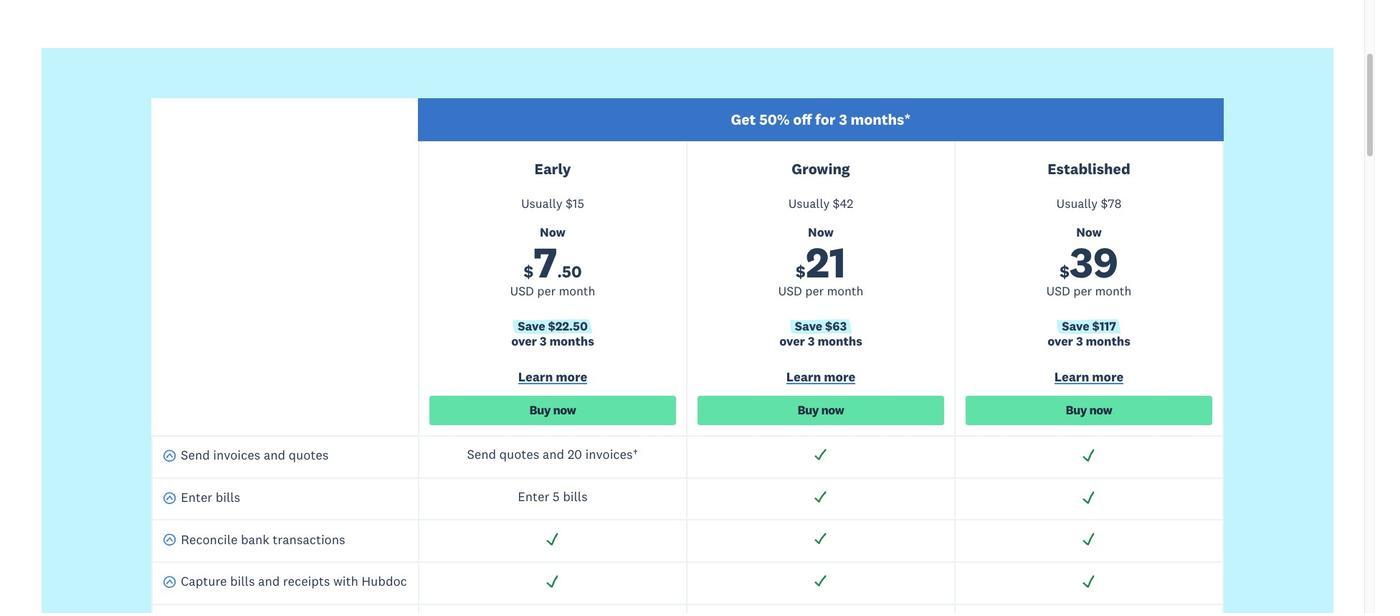 Task type: describe. For each thing, give the bounding box(es) containing it.
usd for 39
[[1047, 283, 1071, 299]]

receipts
[[283, 573, 330, 590]]

learn more for 21
[[787, 369, 856, 385]]

$22.50
[[548, 319, 588, 334]]

now for 7
[[553, 402, 576, 418]]

usually for 7
[[521, 196, 563, 211]]

learn for 39
[[1055, 369, 1090, 385]]

month for 21
[[827, 283, 864, 299]]

get
[[731, 110, 756, 129]]

per for 39
[[1074, 283, 1092, 299]]

78
[[1108, 196, 1122, 211]]

capture bills and receipts with hubdoc
[[181, 573, 407, 590]]

learn for 21
[[787, 369, 821, 385]]

early
[[535, 159, 571, 178]]

for
[[816, 110, 836, 129]]

$117
[[1093, 319, 1117, 334]]

enter bills
[[181, 489, 240, 506]]

now for 21
[[808, 224, 834, 240]]

save $63
[[795, 319, 847, 334]]

quotes inside button
[[289, 447, 329, 464]]

enter for enter bills
[[181, 489, 212, 506]]

bills right 5 on the bottom left
[[563, 488, 588, 505]]

capture
[[181, 573, 227, 590]]

now for 39
[[1077, 224, 1102, 240]]

over for 21
[[780, 334, 805, 349]]

reconcile
[[181, 531, 238, 548]]

save $22.50
[[518, 319, 588, 334]]

month for 39
[[1096, 283, 1132, 299]]

$ inside $ 7 . 50
[[524, 261, 534, 282]]

and for quotes
[[264, 447, 285, 464]]

usd for 21
[[779, 283, 802, 299]]

months for 7
[[550, 334, 594, 349]]

more for 21
[[824, 369, 856, 385]]

growing
[[792, 159, 850, 178]]

enter 5 bills
[[518, 488, 588, 505]]

$ down early
[[566, 196, 573, 211]]

learn more link for 7
[[430, 369, 676, 389]]

included image for reconcile bank transactions
[[1082, 532, 1097, 547]]

reconcile bank transactions
[[181, 531, 345, 548]]

$ down growing
[[833, 196, 840, 211]]

save for 21
[[795, 319, 823, 334]]

send for send quotes and 20 invoices†
[[467, 446, 496, 463]]

1 horizontal spatial quotes
[[500, 446, 540, 463]]

5
[[553, 488, 560, 505]]

buy now link for 39
[[966, 396, 1213, 426]]

buy for 21
[[798, 402, 819, 418]]

learn more for 39
[[1055, 369, 1124, 385]]

now for 21
[[822, 402, 845, 418]]

over 3 months for 21
[[780, 334, 863, 349]]

.
[[557, 261, 562, 282]]

per for 21
[[806, 283, 824, 299]]

3 for 21
[[808, 334, 815, 349]]

bills for capture bills and receipts with hubdoc
[[230, 573, 255, 590]]

buy now for 7
[[530, 402, 576, 418]]

$ inside $ 39
[[1060, 261, 1070, 282]]

reconcile bank transactions button
[[163, 531, 345, 552]]

7
[[534, 235, 557, 289]]

buy now for 39
[[1066, 402, 1113, 418]]

invoices
[[213, 447, 260, 464]]

more for 39
[[1093, 369, 1124, 385]]



Task type: locate. For each thing, give the bounding box(es) containing it.
0 horizontal spatial buy
[[530, 402, 551, 418]]

1 more from the left
[[556, 369, 588, 385]]

1 usually from the left
[[521, 196, 563, 211]]

established
[[1048, 159, 1131, 178]]

and for 20
[[543, 446, 565, 463]]

month up the "$63"
[[827, 283, 864, 299]]

1 horizontal spatial now
[[808, 224, 834, 240]]

save left $117
[[1062, 319, 1090, 334]]

learn more for 7
[[518, 369, 588, 385]]

over left the "$63"
[[780, 334, 805, 349]]

1 horizontal spatial month
[[827, 283, 864, 299]]

2 horizontal spatial usd per month
[[1047, 283, 1132, 299]]

2 now from the left
[[808, 224, 834, 240]]

2 horizontal spatial buy now
[[1066, 402, 1113, 418]]

0 horizontal spatial enter
[[181, 489, 212, 506]]

0 horizontal spatial over 3 months
[[512, 334, 594, 349]]

2 horizontal spatial month
[[1096, 283, 1132, 299]]

bills inside button
[[230, 573, 255, 590]]

usually
[[521, 196, 563, 211], [789, 196, 830, 211], [1057, 196, 1098, 211]]

included image
[[814, 448, 829, 463], [1082, 490, 1097, 505], [545, 532, 561, 547], [814, 532, 829, 547], [545, 574, 561, 589]]

over left $117
[[1048, 334, 1074, 349]]

2 horizontal spatial buy
[[1066, 402, 1087, 418]]

2 horizontal spatial usually
[[1057, 196, 1098, 211]]

buy now link for 21
[[698, 396, 945, 426]]

hubdoc
[[362, 573, 407, 590]]

included image for send invoices and quotes
[[1082, 448, 1097, 463]]

2 over from the left
[[780, 334, 805, 349]]

learn more link down "save $63"
[[698, 369, 945, 389]]

usd up save $117
[[1047, 283, 1071, 299]]

3
[[839, 110, 848, 129], [540, 334, 547, 349], [808, 334, 815, 349], [1077, 334, 1083, 349]]

2 more from the left
[[824, 369, 856, 385]]

15
[[573, 196, 585, 211]]

1 over 3 months from the left
[[512, 334, 594, 349]]

now
[[540, 224, 566, 240], [808, 224, 834, 240], [1077, 224, 1102, 240]]

0 horizontal spatial usually
[[521, 196, 563, 211]]

1 horizontal spatial per
[[806, 283, 824, 299]]

usually down early
[[521, 196, 563, 211]]

over 3 months for 7
[[512, 334, 594, 349]]

enter inside button
[[181, 489, 212, 506]]

learn more down "save $63"
[[787, 369, 856, 385]]

buy now link
[[430, 396, 676, 426], [698, 396, 945, 426], [966, 396, 1213, 426]]

2 horizontal spatial learn more link
[[966, 369, 1213, 389]]

over 3 months for 39
[[1048, 334, 1131, 349]]

2 learn more from the left
[[787, 369, 856, 385]]

0 horizontal spatial over
[[512, 334, 537, 349]]

$ up save $117
[[1060, 261, 1070, 282]]

and right "invoices"
[[264, 447, 285, 464]]

usually for 39
[[1057, 196, 1098, 211]]

learn more down save $117
[[1055, 369, 1124, 385]]

more
[[556, 369, 588, 385], [824, 369, 856, 385], [1093, 369, 1124, 385]]

2 horizontal spatial save
[[1062, 319, 1090, 334]]

2 horizontal spatial more
[[1093, 369, 1124, 385]]

enter
[[518, 488, 550, 505], [181, 489, 212, 506]]

bills
[[563, 488, 588, 505], [216, 489, 240, 506], [230, 573, 255, 590]]

usd per month for 39
[[1047, 283, 1132, 299]]

usd per month
[[510, 283, 596, 299], [779, 283, 864, 299], [1047, 283, 1132, 299]]

3 left the "$63"
[[808, 334, 815, 349]]

1 horizontal spatial learn
[[787, 369, 821, 385]]

1 horizontal spatial usd per month
[[779, 283, 864, 299]]

bills right capture
[[230, 573, 255, 590]]

more down $22.50
[[556, 369, 588, 385]]

2 months from the left
[[818, 334, 863, 349]]

3 buy from the left
[[1066, 402, 1087, 418]]

1 horizontal spatial send
[[467, 446, 496, 463]]

1 learn more link from the left
[[430, 369, 676, 389]]

20
[[568, 446, 582, 463]]

1 usd per month from the left
[[510, 283, 596, 299]]

month
[[559, 283, 596, 299], [827, 283, 864, 299], [1096, 283, 1132, 299]]

2 horizontal spatial learn
[[1055, 369, 1090, 385]]

over left $22.50
[[512, 334, 537, 349]]

1 horizontal spatial usually
[[789, 196, 830, 211]]

usually down the established
[[1057, 196, 1098, 211]]

learn down save $117
[[1055, 369, 1090, 385]]

3 more from the left
[[1093, 369, 1124, 385]]

1 buy now link from the left
[[430, 396, 676, 426]]

bills for enter bills
[[216, 489, 240, 506]]

0 horizontal spatial learn more link
[[430, 369, 676, 389]]

$ down the established
[[1101, 196, 1108, 211]]

0 horizontal spatial usd per month
[[510, 283, 596, 299]]

and
[[543, 446, 565, 463], [264, 447, 285, 464], [258, 573, 280, 590]]

$ left .
[[524, 261, 534, 282]]

2 save from the left
[[795, 319, 823, 334]]

send for send invoices and quotes
[[181, 447, 210, 464]]

3 right for at the right top of the page
[[839, 110, 848, 129]]

2 horizontal spatial months
[[1086, 334, 1131, 349]]

buy for 7
[[530, 402, 551, 418]]

usd per month up "save $63"
[[779, 283, 864, 299]]

3 for 39
[[1077, 334, 1083, 349]]

2 horizontal spatial now
[[1090, 402, 1113, 418]]

1 month from the left
[[559, 283, 596, 299]]

save
[[518, 319, 545, 334], [795, 319, 823, 334], [1062, 319, 1090, 334]]

over
[[512, 334, 537, 349], [780, 334, 805, 349], [1048, 334, 1074, 349]]

1 horizontal spatial buy
[[798, 402, 819, 418]]

send
[[467, 446, 496, 463], [181, 447, 210, 464]]

over for 7
[[512, 334, 537, 349]]

3 learn more link from the left
[[966, 369, 1213, 389]]

learn down save $22.50 on the bottom left of page
[[518, 369, 553, 385]]

1 now from the left
[[553, 402, 576, 418]]

1 horizontal spatial save
[[795, 319, 823, 334]]

2 per from the left
[[806, 283, 824, 299]]

and left 20
[[543, 446, 565, 463]]

save $117
[[1062, 319, 1117, 334]]

21
[[806, 235, 846, 289]]

usually for 21
[[789, 196, 830, 211]]

usually $ 15
[[521, 196, 585, 211]]

2 buy now from the left
[[798, 402, 845, 418]]

enter for enter 5 bills
[[518, 488, 550, 505]]

1 usd from the left
[[510, 283, 534, 299]]

2 horizontal spatial usd
[[1047, 283, 1071, 299]]

$63
[[826, 319, 847, 334]]

2 usually from the left
[[789, 196, 830, 211]]

$ up "save $63"
[[796, 261, 806, 282]]

send quotes and 20 invoices†
[[467, 446, 639, 463]]

0 horizontal spatial buy now link
[[430, 396, 676, 426]]

learn more link down save $117
[[966, 369, 1213, 389]]

2 horizontal spatial per
[[1074, 283, 1092, 299]]

3 save from the left
[[1062, 319, 1090, 334]]

and inside button
[[264, 447, 285, 464]]

bills inside button
[[216, 489, 240, 506]]

1 over from the left
[[512, 334, 537, 349]]

3 usually from the left
[[1057, 196, 1098, 211]]

now
[[553, 402, 576, 418], [822, 402, 845, 418], [1090, 402, 1113, 418]]

3 usd per month from the left
[[1047, 283, 1132, 299]]

save for 39
[[1062, 319, 1090, 334]]

2 now from the left
[[822, 402, 845, 418]]

1 horizontal spatial usd
[[779, 283, 802, 299]]

2 horizontal spatial over 3 months
[[1048, 334, 1131, 349]]

learn for 7
[[518, 369, 553, 385]]

learn more link
[[430, 369, 676, 389], [698, 369, 945, 389], [966, 369, 1213, 389]]

now down usually $ 78
[[1077, 224, 1102, 240]]

50
[[562, 261, 582, 282]]

3 over from the left
[[1048, 334, 1074, 349]]

50%
[[760, 110, 790, 129]]

over 3 months
[[512, 334, 594, 349], [780, 334, 863, 349], [1048, 334, 1131, 349]]

1 horizontal spatial now
[[822, 402, 845, 418]]

now down usually $ 15
[[540, 224, 566, 240]]

month up $117
[[1096, 283, 1132, 299]]

month for 7
[[559, 283, 596, 299]]

$ 21
[[796, 235, 846, 289]]

months for 21
[[818, 334, 863, 349]]

enter left 5 on the bottom left
[[518, 488, 550, 505]]

per up save $117
[[1074, 283, 1092, 299]]

more down the "$63"
[[824, 369, 856, 385]]

3 buy now from the left
[[1066, 402, 1113, 418]]

now for 7
[[540, 224, 566, 240]]

$ inside $ 21
[[796, 261, 806, 282]]

more down $117
[[1093, 369, 1124, 385]]

2 over 3 months from the left
[[780, 334, 863, 349]]

learn more link for 21
[[698, 369, 945, 389]]

0 horizontal spatial quotes
[[289, 447, 329, 464]]

1 horizontal spatial learn more
[[787, 369, 856, 385]]

2 horizontal spatial buy now link
[[966, 396, 1213, 426]]

with
[[333, 573, 358, 590]]

invoices†
[[586, 446, 639, 463]]

1 learn from the left
[[518, 369, 553, 385]]

2 learn more link from the left
[[698, 369, 945, 389]]

capture bills and receipts with hubdoc button
[[163, 573, 407, 594]]

1 per from the left
[[537, 283, 556, 299]]

1 learn more from the left
[[518, 369, 588, 385]]

1 horizontal spatial learn more link
[[698, 369, 945, 389]]

buy now
[[530, 402, 576, 418], [798, 402, 845, 418], [1066, 402, 1113, 418]]

quotes
[[500, 446, 540, 463], [289, 447, 329, 464]]

now for 39
[[1090, 402, 1113, 418]]

2 buy now link from the left
[[698, 396, 945, 426]]

per
[[537, 283, 556, 299], [806, 283, 824, 299], [1074, 283, 1092, 299]]

$ 7 . 50
[[524, 235, 582, 289]]

buy now for 21
[[798, 402, 845, 418]]

0 horizontal spatial per
[[537, 283, 556, 299]]

1 horizontal spatial over 3 months
[[780, 334, 863, 349]]

usd per month for 21
[[779, 283, 864, 299]]

more for 7
[[556, 369, 588, 385]]

enter bills button
[[163, 489, 240, 510]]

2 buy from the left
[[798, 402, 819, 418]]

buy for 39
[[1066, 402, 1087, 418]]

3 now from the left
[[1077, 224, 1102, 240]]

1 horizontal spatial buy now link
[[698, 396, 945, 426]]

included image
[[1082, 448, 1097, 463], [814, 490, 829, 505], [1082, 532, 1097, 547], [814, 574, 829, 589], [1082, 574, 1097, 589]]

3 learn more from the left
[[1055, 369, 1124, 385]]

0 horizontal spatial more
[[556, 369, 588, 385]]

learn more
[[518, 369, 588, 385], [787, 369, 856, 385], [1055, 369, 1124, 385]]

usd for 7
[[510, 283, 534, 299]]

1 horizontal spatial over
[[780, 334, 805, 349]]

1 horizontal spatial enter
[[518, 488, 550, 505]]

bills down "invoices"
[[216, 489, 240, 506]]

usd up save $22.50 on the bottom left of page
[[510, 283, 534, 299]]

3 per from the left
[[1074, 283, 1092, 299]]

2 usd from the left
[[779, 283, 802, 299]]

save for 7
[[518, 319, 545, 334]]

get 50% off for 3 months*
[[731, 110, 911, 129]]

$
[[566, 196, 573, 211], [833, 196, 840, 211], [1101, 196, 1108, 211], [524, 261, 534, 282], [796, 261, 806, 282], [1060, 261, 1070, 282]]

3 for 7
[[540, 334, 547, 349]]

bank
[[241, 531, 269, 548]]

2 horizontal spatial learn more
[[1055, 369, 1124, 385]]

usd per month up save $117
[[1047, 283, 1132, 299]]

0 horizontal spatial usd
[[510, 283, 534, 299]]

send inside button
[[181, 447, 210, 464]]

1 buy from the left
[[530, 402, 551, 418]]

per up "save $63"
[[806, 283, 824, 299]]

3 buy now link from the left
[[966, 396, 1213, 426]]

send invoices and quotes
[[181, 447, 329, 464]]

usually $ 42
[[789, 196, 854, 211]]

off
[[793, 110, 812, 129]]

1 now from the left
[[540, 224, 566, 240]]

usd
[[510, 283, 534, 299], [779, 283, 802, 299], [1047, 283, 1071, 299]]

0 horizontal spatial save
[[518, 319, 545, 334]]

2 usd per month from the left
[[779, 283, 864, 299]]

0 horizontal spatial now
[[540, 224, 566, 240]]

months for 39
[[1086, 334, 1131, 349]]

usually $ 78
[[1057, 196, 1122, 211]]

and inside button
[[258, 573, 280, 590]]

months*
[[851, 110, 911, 129]]

3 usd from the left
[[1047, 283, 1071, 299]]

and left receipts
[[258, 573, 280, 590]]

send invoices and quotes button
[[163, 447, 329, 468]]

2 horizontal spatial over
[[1048, 334, 1074, 349]]

1 horizontal spatial months
[[818, 334, 863, 349]]

included image for capture bills and receipts with hubdoc
[[1082, 574, 1097, 589]]

1 horizontal spatial more
[[824, 369, 856, 385]]

learn more down save $22.50 on the bottom left of page
[[518, 369, 588, 385]]

3 months from the left
[[1086, 334, 1131, 349]]

2 learn from the left
[[787, 369, 821, 385]]

usd per month down .
[[510, 283, 596, 299]]

1 horizontal spatial buy now
[[798, 402, 845, 418]]

save left the "$63"
[[795, 319, 823, 334]]

usd per month for 7
[[510, 283, 596, 299]]

3 now from the left
[[1090, 402, 1113, 418]]

42
[[840, 196, 854, 211]]

usually down growing
[[789, 196, 830, 211]]

0 horizontal spatial months
[[550, 334, 594, 349]]

per up save $22.50 on the bottom left of page
[[537, 283, 556, 299]]

learn
[[518, 369, 553, 385], [787, 369, 821, 385], [1055, 369, 1090, 385]]

3 month from the left
[[1096, 283, 1132, 299]]

0 horizontal spatial send
[[181, 447, 210, 464]]

0 horizontal spatial learn
[[518, 369, 553, 385]]

enter up reconcile
[[181, 489, 212, 506]]

1 save from the left
[[518, 319, 545, 334]]

transactions
[[273, 531, 345, 548]]

buy now link for 7
[[430, 396, 676, 426]]

1 months from the left
[[550, 334, 594, 349]]

0 horizontal spatial learn more
[[518, 369, 588, 385]]

learn down "save $63"
[[787, 369, 821, 385]]

1 buy now from the left
[[530, 402, 576, 418]]

and for receipts
[[258, 573, 280, 590]]

0 horizontal spatial now
[[553, 402, 576, 418]]

2 horizontal spatial now
[[1077, 224, 1102, 240]]

3 left $22.50
[[540, 334, 547, 349]]

3 over 3 months from the left
[[1048, 334, 1131, 349]]

3 left $117
[[1077, 334, 1083, 349]]

months
[[550, 334, 594, 349], [818, 334, 863, 349], [1086, 334, 1131, 349]]

0 horizontal spatial month
[[559, 283, 596, 299]]

now down usually $ 42
[[808, 224, 834, 240]]

0 horizontal spatial buy now
[[530, 402, 576, 418]]

month down 50
[[559, 283, 596, 299]]

3 learn from the left
[[1055, 369, 1090, 385]]

over for 39
[[1048, 334, 1074, 349]]

buy
[[530, 402, 551, 418], [798, 402, 819, 418], [1066, 402, 1087, 418]]

save left $22.50
[[518, 319, 545, 334]]

39
[[1070, 235, 1119, 289]]

2 month from the left
[[827, 283, 864, 299]]

learn more link down save $22.50 on the bottom left of page
[[430, 369, 676, 389]]

$ 39
[[1060, 235, 1119, 289]]

per for 7
[[537, 283, 556, 299]]

learn more link for 39
[[966, 369, 1213, 389]]

usd left 21
[[779, 283, 802, 299]]



Task type: vqa. For each thing, say whether or not it's contained in the screenshot.
to
no



